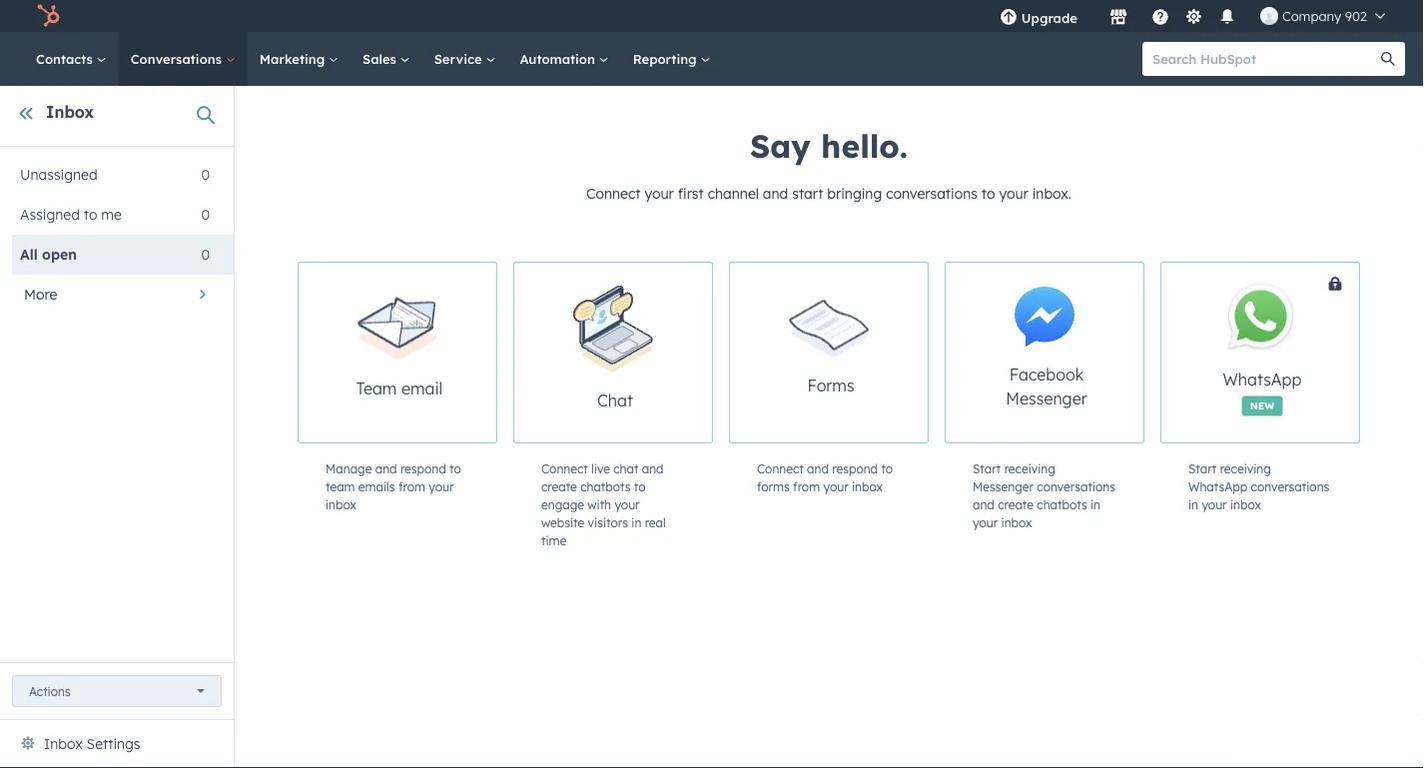 Task type: describe. For each thing, give the bounding box(es) containing it.
none checkbox containing whatsapp
[[1161, 262, 1424, 444]]

to inside manage and respond to team emails from your inbox
[[450, 461, 461, 476]]

start receiving messenger conversations and create chatbots in your inbox
[[973, 461, 1116, 530]]

search button
[[1372, 42, 1406, 76]]

inbox for inbox settings
[[44, 735, 83, 753]]

Forms checkbox
[[729, 262, 929, 444]]

sales
[[363, 50, 400, 67]]

help button
[[1144, 0, 1178, 32]]

inbox inside start receiving whatsapp conversations in your inbox
[[1231, 497, 1262, 512]]

time
[[541, 533, 567, 548]]

assigned to me
[[20, 206, 122, 223]]

start
[[792, 185, 824, 202]]

inbox inside manage and respond to team emails from your inbox
[[326, 497, 357, 512]]

upgrade
[[1022, 9, 1078, 26]]

automation link
[[508, 32, 621, 86]]

connect and respond to forms from your inbox
[[757, 461, 893, 494]]

forms
[[808, 376, 855, 396]]

team
[[326, 479, 355, 494]]

chatbots inside "start receiving messenger conversations and create chatbots in your inbox"
[[1037, 497, 1088, 512]]

create inside connect live chat and create chatbots to engage with your website visitors in real time
[[541, 479, 577, 494]]

say hello.
[[750, 126, 908, 166]]

contacts link
[[24, 32, 119, 86]]

your inside start receiving whatsapp conversations in your inbox
[[1202, 497, 1227, 512]]

manage
[[326, 461, 372, 476]]

marketing
[[260, 50, 329, 67]]

whatsapp inside option
[[1223, 369, 1302, 389]]

marketing link
[[248, 32, 351, 86]]

emails
[[359, 479, 395, 494]]

engage
[[541, 497, 584, 512]]

inbox settings link
[[44, 732, 140, 756]]

service link
[[422, 32, 508, 86]]

receiving for whatsapp
[[1220, 461, 1272, 476]]

to inside connect live chat and create chatbots to engage with your website visitors in real time
[[634, 479, 646, 494]]

chatbots inside connect live chat and create chatbots to engage with your website visitors in real time
[[581, 479, 631, 494]]

your inside connect live chat and create chatbots to engage with your website visitors in real time
[[615, 497, 640, 512]]

email
[[402, 378, 443, 398]]

help image
[[1152, 9, 1170, 27]]

from inside manage and respond to team emails from your inbox
[[399, 479, 425, 494]]

inbox inside connect and respond to forms from your inbox
[[852, 479, 883, 494]]

mateo roberts image
[[1261, 7, 1279, 25]]

automation
[[520, 50, 599, 67]]

notifications button
[[1211, 0, 1245, 32]]

in inside start receiving whatsapp conversations in your inbox
[[1189, 497, 1199, 512]]

connect live chat and create chatbots to engage with your website visitors in real time
[[541, 461, 666, 548]]

settings
[[87, 735, 140, 753]]

in inside connect live chat and create chatbots to engage with your website visitors in real time
[[632, 515, 642, 530]]

settings link
[[1182, 5, 1207, 26]]

connect left first
[[586, 185, 641, 202]]

hello.
[[821, 126, 908, 166]]

chat
[[597, 390, 633, 410]]

inbox for inbox
[[46, 102, 94, 122]]

and inside connect live chat and create chatbots to engage with your website visitors in real time
[[642, 461, 664, 476]]

your inside manage and respond to team emails from your inbox
[[429, 479, 454, 494]]

notifications image
[[1219, 9, 1237, 27]]

reporting link
[[621, 32, 723, 86]]

conversations for start receiving whatsapp conversations in your inbox
[[1251, 479, 1330, 494]]

company 902 button
[[1249, 0, 1398, 32]]

whatsapp new
[[1223, 369, 1302, 412]]

messenger inside option
[[1006, 389, 1088, 409]]

facebook messenger
[[1006, 365, 1088, 409]]

contacts
[[36, 50, 97, 67]]

Chat checkbox
[[514, 262, 713, 444]]

team
[[356, 378, 397, 398]]

connect for chat
[[541, 461, 588, 476]]

conversations for start receiving messenger conversations and create chatbots in your inbox
[[1037, 479, 1116, 494]]



Task type: locate. For each thing, give the bounding box(es) containing it.
0 horizontal spatial from
[[399, 479, 425, 494]]

in inside "start receiving messenger conversations and create chatbots in your inbox"
[[1091, 497, 1101, 512]]

2 horizontal spatial in
[[1189, 497, 1199, 512]]

to
[[982, 185, 996, 202], [84, 206, 97, 223], [450, 461, 461, 476], [882, 461, 893, 476], [634, 479, 646, 494]]

from
[[399, 479, 425, 494], [793, 479, 820, 494]]

1 vertical spatial chatbots
[[1037, 497, 1088, 512]]

your inside connect and respond to forms from your inbox
[[824, 479, 849, 494]]

all
[[20, 246, 38, 263]]

receiving down the new
[[1220, 461, 1272, 476]]

messenger inside "start receiving messenger conversations and create chatbots in your inbox"
[[973, 479, 1034, 494]]

real
[[645, 515, 666, 530]]

facebook
[[1010, 365, 1084, 385]]

0 horizontal spatial create
[[541, 479, 577, 494]]

receiving inside "start receiving messenger conversations and create chatbots in your inbox"
[[1005, 461, 1056, 476]]

create
[[541, 479, 577, 494], [998, 497, 1034, 512]]

inbox
[[46, 102, 94, 122], [44, 735, 83, 753]]

1 vertical spatial whatsapp
[[1189, 479, 1248, 494]]

conversations
[[131, 50, 226, 67]]

0 horizontal spatial receiving
[[1005, 461, 1056, 476]]

connect for forms
[[757, 461, 804, 476]]

and inside manage and respond to team emails from your inbox
[[375, 461, 397, 476]]

hubspot link
[[24, 4, 75, 28]]

1 horizontal spatial respond
[[832, 461, 878, 476]]

service
[[434, 50, 486, 67]]

1 receiving from the left
[[1005, 461, 1056, 476]]

conversations
[[886, 185, 978, 202], [1037, 479, 1116, 494], [1251, 479, 1330, 494]]

whatsapp inside start receiving whatsapp conversations in your inbox
[[1189, 479, 1248, 494]]

0 horizontal spatial chatbots
[[581, 479, 631, 494]]

2 0 from the top
[[201, 206, 210, 223]]

from inside connect and respond to forms from your inbox
[[793, 479, 820, 494]]

with
[[588, 497, 611, 512]]

inbox.
[[1033, 185, 1072, 202]]

1 vertical spatial messenger
[[973, 479, 1034, 494]]

whatsapp
[[1223, 369, 1302, 389], [1189, 479, 1248, 494]]

receiving down facebook messenger
[[1005, 461, 1056, 476]]

1 horizontal spatial chatbots
[[1037, 497, 1088, 512]]

company 902
[[1283, 7, 1368, 24]]

conversations inside start receiving whatsapp conversations in your inbox
[[1251, 479, 1330, 494]]

inbox down contacts link
[[46, 102, 94, 122]]

and
[[763, 185, 789, 202], [375, 461, 397, 476], [642, 461, 664, 476], [807, 461, 829, 476], [973, 497, 995, 512]]

from right 'forms'
[[793, 479, 820, 494]]

company
[[1283, 7, 1342, 24]]

1 start from the left
[[973, 461, 1001, 476]]

respond down forms
[[832, 461, 878, 476]]

0 vertical spatial 0
[[201, 166, 210, 183]]

1 horizontal spatial receiving
[[1220, 461, 1272, 476]]

messenger
[[1006, 389, 1088, 409], [973, 479, 1034, 494]]

upgrade image
[[1000, 9, 1018, 27]]

your inside "start receiving messenger conversations and create chatbots in your inbox"
[[973, 515, 998, 530]]

actions
[[29, 684, 71, 699]]

0 vertical spatial messenger
[[1006, 389, 1088, 409]]

respond right manage
[[401, 461, 446, 476]]

search image
[[1382, 52, 1396, 66]]

start inside start receiving whatsapp conversations in your inbox
[[1189, 461, 1217, 476]]

0
[[201, 166, 210, 183], [201, 206, 210, 223], [201, 246, 210, 263]]

hubspot image
[[36, 4, 60, 28]]

bringing
[[828, 185, 882, 202]]

902
[[1345, 7, 1368, 24]]

more
[[24, 286, 57, 303]]

open
[[42, 246, 77, 263]]

actions button
[[12, 675, 222, 707]]

respond inside manage and respond to team emails from your inbox
[[401, 461, 446, 476]]

1 horizontal spatial start
[[1189, 461, 1217, 476]]

say
[[750, 126, 811, 166]]

0 vertical spatial create
[[541, 479, 577, 494]]

website
[[541, 515, 585, 530]]

conversations inside "start receiving messenger conversations and create chatbots in your inbox"
[[1037, 479, 1116, 494]]

conversations link
[[119, 32, 248, 86]]

respond inside connect and respond to forms from your inbox
[[832, 461, 878, 476]]

channel
[[708, 185, 759, 202]]

respond for forms
[[832, 461, 878, 476]]

reporting
[[633, 50, 701, 67]]

1 respond from the left
[[401, 461, 446, 476]]

sales link
[[351, 32, 422, 86]]

marketplaces image
[[1110, 9, 1128, 27]]

me
[[101, 206, 122, 223]]

receiving inside start receiving whatsapp conversations in your inbox
[[1220, 461, 1272, 476]]

1 from from the left
[[399, 479, 425, 494]]

start inside "start receiving messenger conversations and create chatbots in your inbox"
[[973, 461, 1001, 476]]

1 vertical spatial inbox
[[44, 735, 83, 753]]

1 horizontal spatial from
[[793, 479, 820, 494]]

2 start from the left
[[1189, 461, 1217, 476]]

1 horizontal spatial create
[[998, 497, 1034, 512]]

respond for team email
[[401, 461, 446, 476]]

your
[[645, 185, 674, 202], [999, 185, 1029, 202], [429, 479, 454, 494], [824, 479, 849, 494], [615, 497, 640, 512], [1202, 497, 1227, 512], [973, 515, 998, 530]]

0 horizontal spatial in
[[632, 515, 642, 530]]

to inside connect and respond to forms from your inbox
[[882, 461, 893, 476]]

connect up 'forms'
[[757, 461, 804, 476]]

inbox settings
[[44, 735, 140, 753]]

1 horizontal spatial conversations
[[1037, 479, 1116, 494]]

settings image
[[1185, 8, 1203, 26]]

inbox inside "start receiving messenger conversations and create chatbots in your inbox"
[[1002, 515, 1033, 530]]

0 horizontal spatial start
[[973, 461, 1001, 476]]

connect inside connect live chat and create chatbots to engage with your website visitors in real time
[[541, 461, 588, 476]]

start for start receiving messenger conversations and create chatbots in your inbox
[[973, 461, 1001, 476]]

2 respond from the left
[[832, 461, 878, 476]]

2 horizontal spatial conversations
[[1251, 479, 1330, 494]]

0 horizontal spatial respond
[[401, 461, 446, 476]]

manage and respond to team emails from your inbox
[[326, 461, 461, 512]]

1 horizontal spatial in
[[1091, 497, 1101, 512]]

forms
[[757, 479, 790, 494]]

2 vertical spatial 0
[[201, 246, 210, 263]]

respond
[[401, 461, 446, 476], [832, 461, 878, 476]]

all open
[[20, 246, 77, 263]]

2 receiving from the left
[[1220, 461, 1272, 476]]

visitors
[[588, 515, 628, 530]]

Team email checkbox
[[298, 262, 498, 444]]

in
[[1091, 497, 1101, 512], [1189, 497, 1199, 512], [632, 515, 642, 530]]

and inside "start receiving messenger conversations and create chatbots in your inbox"
[[973, 497, 995, 512]]

inbox left settings
[[44, 735, 83, 753]]

1 vertical spatial create
[[998, 497, 1034, 512]]

start for start receiving whatsapp conversations in your inbox
[[1189, 461, 1217, 476]]

chat
[[614, 461, 639, 476]]

receiving
[[1005, 461, 1056, 476], [1220, 461, 1272, 476]]

start
[[973, 461, 1001, 476], [1189, 461, 1217, 476]]

new
[[1250, 399, 1275, 412]]

connect your first channel and start bringing conversations to your inbox.
[[586, 185, 1072, 202]]

0 for to
[[201, 206, 210, 223]]

live
[[592, 461, 610, 476]]

menu containing company 902
[[986, 0, 1400, 32]]

Facebook Messenger checkbox
[[945, 262, 1145, 444]]

menu
[[986, 0, 1400, 32]]

None checkbox
[[1161, 262, 1424, 444]]

start receiving whatsapp conversations in your inbox
[[1189, 461, 1330, 512]]

0 vertical spatial whatsapp
[[1223, 369, 1302, 389]]

marketplaces button
[[1098, 0, 1140, 32]]

from right emails
[[399, 479, 425, 494]]

2 from from the left
[[793, 479, 820, 494]]

team email
[[356, 378, 443, 398]]

Search HubSpot search field
[[1143, 42, 1388, 76]]

assigned
[[20, 206, 80, 223]]

0 vertical spatial chatbots
[[581, 479, 631, 494]]

chatbots
[[581, 479, 631, 494], [1037, 497, 1088, 512]]

0 for open
[[201, 246, 210, 263]]

1 0 from the top
[[201, 166, 210, 183]]

receiving for messenger
[[1005, 461, 1056, 476]]

inbox
[[852, 479, 883, 494], [326, 497, 357, 512], [1231, 497, 1262, 512], [1002, 515, 1033, 530]]

connect up engage
[[541, 461, 588, 476]]

connect
[[586, 185, 641, 202], [541, 461, 588, 476], [757, 461, 804, 476]]

first
[[678, 185, 704, 202]]

create inside "start receiving messenger conversations and create chatbots in your inbox"
[[998, 497, 1034, 512]]

unassigned
[[20, 166, 98, 183]]

0 horizontal spatial conversations
[[886, 185, 978, 202]]

connect inside connect and respond to forms from your inbox
[[757, 461, 804, 476]]

1 vertical spatial 0
[[201, 206, 210, 223]]

0 vertical spatial inbox
[[46, 102, 94, 122]]

3 0 from the top
[[201, 246, 210, 263]]

and inside connect and respond to forms from your inbox
[[807, 461, 829, 476]]



Task type: vqa. For each thing, say whether or not it's contained in the screenshot.
"Operations Hub Enterprise"
no



